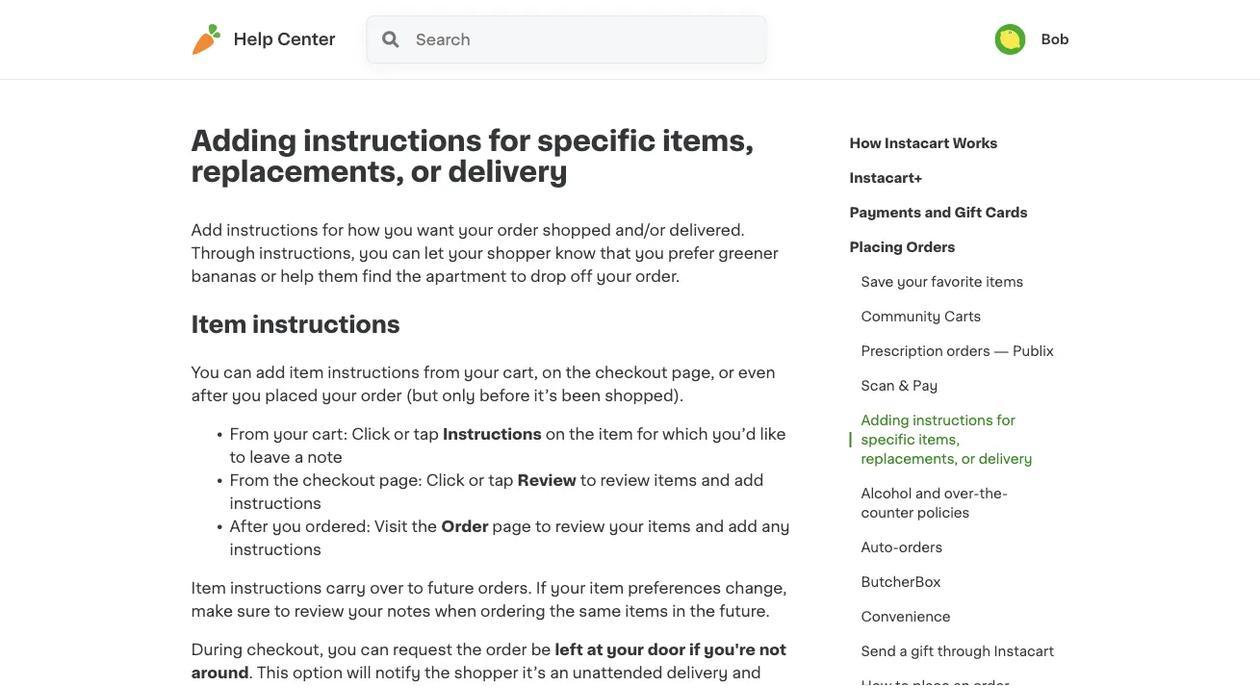 Task type: locate. For each thing, give the bounding box(es) containing it.
instructions inside add instructions for how you want your order shopped and/or delivered. through instructions, you can let your shopper know that you prefer greener bananas or help them find the apartment to drop off your order.
[[226, 222, 318, 238]]

0 horizontal spatial adding instructions for specific items, replacements, or delivery
[[191, 128, 754, 186]]

1 horizontal spatial can
[[361, 642, 389, 658]]

0 vertical spatial instacart
[[885, 137, 950, 150]]

like
[[760, 426, 786, 442]]

0 vertical spatial from
[[230, 426, 269, 442]]

1 horizontal spatial tap
[[488, 473, 514, 488]]

1 horizontal spatial specific
[[861, 433, 915, 447]]

or left the even on the bottom right of the page
[[719, 365, 735, 380]]

shopper down ordering
[[454, 665, 519, 681]]

order left be
[[486, 642, 527, 658]]

0 horizontal spatial checkout
[[303, 473, 375, 488]]

scan
[[861, 379, 895, 393]]

notify
[[375, 665, 421, 681]]

instacart
[[885, 137, 950, 150], [994, 645, 1055, 659]]

you
[[384, 222, 413, 238], [359, 246, 388, 261], [635, 246, 664, 261], [232, 388, 261, 403], [272, 519, 301, 534], [328, 642, 357, 658]]

your up "preferences" on the bottom of the page
[[609, 519, 644, 534]]

items up "preferences" on the bottom of the page
[[648, 519, 691, 534]]

item up the placed
[[289, 365, 324, 380]]

publix
[[1013, 345, 1054, 358]]

will
[[347, 665, 371, 681]]

item instructions
[[191, 313, 400, 336]]

review for add
[[600, 473, 650, 488]]

preferences
[[628, 581, 722, 596]]

0 vertical spatial item
[[289, 365, 324, 380]]

prefer
[[668, 246, 715, 261]]

adding instructions for specific items, replacements, or delivery up 'over-'
[[861, 414, 1033, 466]]

delivery inside . this option will notify the shopper it's an unattended delivery and
[[667, 665, 728, 681]]

2 item from the top
[[191, 581, 226, 596]]

to left drop
[[511, 269, 527, 284]]

after
[[191, 388, 228, 403]]

how
[[348, 222, 380, 238]]

1 horizontal spatial replacements,
[[861, 453, 958, 466]]

your up unattended
[[607, 642, 644, 658]]

payments
[[850, 206, 922, 220]]

or up want
[[411, 158, 442, 186]]

click right 'cart:'
[[352, 426, 390, 442]]

it's inside . this option will notify the shopper it's an unattended delivery and
[[523, 665, 546, 681]]

it's inside you can add item instructions from your cart, on the checkout page, or even after you placed your order (but only before it's been shopped).
[[534, 388, 558, 403]]

delivery
[[448, 158, 568, 186], [979, 453, 1033, 466], [667, 665, 728, 681]]

order up drop
[[497, 222, 539, 238]]

cards
[[986, 206, 1028, 220]]

community
[[861, 310, 941, 324]]

instructions down pay
[[913, 414, 994, 428]]

it's down be
[[523, 665, 546, 681]]

0 horizontal spatial can
[[223, 365, 252, 380]]

left
[[555, 642, 583, 658]]

2 vertical spatial delivery
[[667, 665, 728, 681]]

instructions up after
[[230, 496, 322, 511]]

1 vertical spatial item
[[191, 581, 226, 596]]

instructions
[[303, 128, 482, 155], [226, 222, 318, 238], [252, 313, 400, 336], [328, 365, 420, 380], [913, 414, 994, 428], [230, 496, 322, 511], [230, 542, 322, 557], [230, 581, 322, 596]]

tap
[[414, 426, 439, 442], [488, 473, 514, 488]]

2 vertical spatial review
[[294, 604, 344, 619]]

and inside "alcohol and over-the- counter policies"
[[916, 487, 941, 501]]

2 from from the top
[[230, 473, 269, 488]]

user avatar image
[[995, 24, 1026, 55]]

delivery down if on the right bottom
[[667, 665, 728, 681]]

click right page:
[[426, 473, 465, 488]]

0 vertical spatial orders
[[947, 345, 991, 358]]

replacements, up instructions,
[[191, 158, 404, 186]]

off
[[571, 269, 593, 284]]

to right page
[[535, 519, 551, 534]]

instructions up instructions,
[[226, 222, 318, 238]]

to inside item instructions carry over to future orders. if your item preferences change, make sure
[[408, 581, 424, 596]]

1 vertical spatial checkout
[[303, 473, 375, 488]]

help center link
[[191, 24, 336, 55]]

1 item from the top
[[191, 313, 247, 336]]

on down been
[[546, 426, 565, 442]]

add left any
[[728, 519, 758, 534]]

(but
[[406, 388, 438, 403]]

and inside page to review your items and add any instructions
[[695, 519, 724, 534]]

1 from from the top
[[230, 426, 269, 442]]

0 vertical spatial add
[[256, 365, 285, 380]]

the down request
[[425, 665, 450, 681]]

order
[[441, 519, 489, 534]]

instacart+ link
[[850, 161, 923, 195]]

1 vertical spatial review
[[555, 519, 605, 534]]

instructions
[[443, 426, 542, 442]]

or inside add instructions for how you want your order shopped and/or delivered. through instructions, you can let your shopper know that you prefer greener bananas or help them find the apartment to drop off your order.
[[261, 269, 276, 284]]

find
[[362, 269, 392, 284]]

0 vertical spatial replacements,
[[191, 158, 404, 186]]

0 vertical spatial delivery
[[448, 158, 568, 186]]

items, up the delivered.
[[663, 128, 754, 155]]

and left any
[[695, 519, 724, 534]]

2 vertical spatial add
[[728, 519, 758, 534]]

placing orders
[[850, 241, 956, 254]]

0 horizontal spatial instacart
[[885, 137, 950, 150]]

orders for prescription
[[947, 345, 991, 358]]

checkout up shopped).
[[595, 365, 668, 380]]

from for from your cart: click or tap
[[230, 426, 269, 442]]

1 vertical spatial shopper
[[454, 665, 519, 681]]

items inside to review items and add instructions
[[654, 473, 697, 488]]

be
[[531, 642, 551, 658]]

1 vertical spatial from
[[230, 473, 269, 488]]

review down the on the item on the bottom of the page
[[600, 473, 650, 488]]

item down shopped).
[[599, 426, 633, 442]]

items
[[986, 275, 1024, 289], [654, 473, 697, 488], [648, 519, 691, 534], [625, 604, 668, 619]]

1 vertical spatial add
[[734, 473, 764, 488]]

0 vertical spatial can
[[392, 246, 421, 261]]

0 vertical spatial a
[[294, 450, 303, 465]]

carry
[[326, 581, 366, 596]]

the right find
[[396, 269, 422, 284]]

instructions down them
[[252, 313, 400, 336]]

save
[[861, 275, 894, 289]]

on the item
[[546, 426, 637, 442]]

greener
[[719, 246, 779, 261]]

instructions up how
[[303, 128, 482, 155]]

specific up 'shopped'
[[537, 128, 656, 155]]

your inside item instructions carry over to future orders. if your item preferences change, make sure
[[551, 581, 586, 596]]

your inside "link"
[[898, 275, 928, 289]]

items left in
[[625, 604, 668, 619]]

item down bananas
[[191, 313, 247, 336]]

click
[[352, 426, 390, 442], [426, 473, 465, 488]]

instacart image
[[191, 24, 222, 55]]

or up 'over-'
[[962, 453, 976, 466]]

tap down for which you'd like to leave a note
[[488, 473, 514, 488]]

on right cart,
[[542, 365, 562, 380]]

gift
[[911, 645, 934, 659]]

add up the placed
[[256, 365, 285, 380]]

know
[[555, 246, 596, 261]]

1 horizontal spatial items,
[[919, 433, 960, 447]]

1 vertical spatial it's
[[523, 665, 546, 681]]

0 vertical spatial adding
[[191, 128, 297, 155]]

delivery up add instructions for how you want your order shopped and/or delivered. through instructions, you can let your shopper know that you prefer greener bananas or help them find the apartment to drop off your order. at the top of page
[[448, 158, 568, 186]]

tap down (but
[[414, 426, 439, 442]]

replacements, up alcohol
[[861, 453, 958, 466]]

send
[[861, 645, 896, 659]]

you can add item instructions from your cart, on the checkout page, or even after you placed your order (but only before it's been shopped).
[[191, 365, 776, 403]]

and up policies
[[916, 487, 941, 501]]

to right review
[[581, 473, 597, 488]]

through
[[938, 645, 991, 659]]

1 vertical spatial orders
[[899, 541, 943, 555]]

add down you'd
[[734, 473, 764, 488]]

or left help
[[261, 269, 276, 284]]

it's down cart,
[[534, 388, 558, 403]]

gift
[[955, 206, 982, 220]]

and down you'd
[[701, 473, 730, 488]]

0 vertical spatial shopper
[[487, 246, 551, 261]]

adding instructions for specific items, replacements, or delivery link
[[850, 403, 1069, 477]]

0 horizontal spatial items,
[[663, 128, 754, 155]]

adding instructions for specific items, replacements, or delivery
[[191, 128, 754, 186], [861, 414, 1033, 466]]

1 vertical spatial instacart
[[994, 645, 1055, 659]]

2 vertical spatial item
[[590, 581, 624, 596]]

0 vertical spatial checkout
[[595, 365, 668, 380]]

help center
[[234, 31, 336, 48]]

a left gift
[[900, 645, 908, 659]]

your right save
[[898, 275, 928, 289]]

replacements, inside adding instructions for specific items, replacements, or delivery link
[[861, 453, 958, 466]]

1 vertical spatial replacements,
[[861, 453, 958, 466]]

left at your door if you're not around
[[191, 642, 787, 681]]

instructions inside item instructions carry over to future orders. if your item preferences change, make sure
[[230, 581, 322, 596]]

adding instructions for specific items, replacements, or delivery up want
[[191, 128, 754, 186]]

0 vertical spatial on
[[542, 365, 562, 380]]

on inside you can add item instructions from your cart, on the checkout page, or even after you placed your order (but only before it's been shopped).
[[542, 365, 562, 380]]

help
[[234, 31, 273, 48]]

from up leave
[[230, 426, 269, 442]]

review down the carry
[[294, 604, 344, 619]]

your up only
[[464, 365, 499, 380]]

review inside to review items and add instructions
[[600, 473, 650, 488]]

and inside . this option will notify the shopper it's an unattended delivery and
[[732, 665, 761, 681]]

0 horizontal spatial replacements,
[[191, 158, 404, 186]]

shopper up drop
[[487, 246, 551, 261]]

0 vertical spatial tap
[[414, 426, 439, 442]]

only
[[442, 388, 476, 403]]

your up leave
[[273, 426, 308, 442]]

add inside to review items and add instructions
[[734, 473, 764, 488]]

your
[[458, 222, 493, 238], [448, 246, 483, 261], [597, 269, 632, 284], [898, 275, 928, 289], [464, 365, 499, 380], [322, 388, 357, 403], [273, 426, 308, 442], [609, 519, 644, 534], [551, 581, 586, 596], [348, 604, 383, 619], [607, 642, 644, 658]]

or down for which you'd like to leave a note
[[469, 473, 484, 488]]

and inside to review items and add instructions
[[701, 473, 730, 488]]

0 vertical spatial order
[[497, 222, 539, 238]]

future
[[428, 581, 474, 596]]

them
[[318, 269, 358, 284]]

your inside left at your door if you're not around
[[607, 642, 644, 658]]

item for item instructions
[[191, 313, 247, 336]]

instacart right through
[[994, 645, 1055, 659]]

checkout down note
[[303, 473, 375, 488]]

notes
[[387, 604, 431, 619]]

add
[[191, 222, 223, 238]]

favorite
[[932, 275, 983, 289]]

0 vertical spatial specific
[[537, 128, 656, 155]]

a left note
[[294, 450, 303, 465]]

review
[[600, 473, 650, 488], [555, 519, 605, 534], [294, 604, 344, 619]]

help
[[280, 269, 314, 284]]

1 vertical spatial specific
[[861, 433, 915, 447]]

2 horizontal spatial delivery
[[979, 453, 1033, 466]]

can left let
[[392, 246, 421, 261]]

items right favorite at the top right
[[986, 275, 1024, 289]]

for
[[489, 128, 531, 155], [322, 222, 344, 238], [997, 414, 1016, 428], [637, 426, 659, 442]]

item up the same
[[590, 581, 624, 596]]

1 horizontal spatial click
[[426, 473, 465, 488]]

items down "which"
[[654, 473, 697, 488]]

from down leave
[[230, 473, 269, 488]]

item
[[289, 365, 324, 380], [599, 426, 633, 442], [590, 581, 624, 596]]

1 vertical spatial click
[[426, 473, 465, 488]]

0 horizontal spatial orders
[[899, 541, 943, 555]]

your up from your cart: click or tap in the left bottom of the page
[[322, 388, 357, 403]]

add
[[256, 365, 285, 380], [734, 473, 764, 488], [728, 519, 758, 534]]

1 horizontal spatial instacart
[[994, 645, 1055, 659]]

0 vertical spatial it's
[[534, 388, 558, 403]]

to left leave
[[230, 450, 246, 465]]

instructions down after
[[230, 542, 322, 557]]

orders
[[947, 345, 991, 358], [899, 541, 943, 555]]

2 horizontal spatial can
[[392, 246, 421, 261]]

1 horizontal spatial a
[[900, 645, 908, 659]]

page
[[492, 519, 532, 534]]

your inside page to review your items and add any instructions
[[609, 519, 644, 534]]

carts
[[945, 310, 982, 324]]

the inside add instructions for how you want your order shopped and/or delivered. through instructions, you can let your shopper know that you prefer greener bananas or help them find the apartment to drop off your order.
[[396, 269, 422, 284]]

0 vertical spatial click
[[352, 426, 390, 442]]

not
[[760, 642, 787, 658]]

items inside "link"
[[986, 275, 1024, 289]]

1 horizontal spatial adding
[[861, 414, 910, 428]]

center
[[277, 31, 336, 48]]

items, down pay
[[919, 433, 960, 447]]

review down review
[[555, 519, 605, 534]]

after you ordered: visit the
[[230, 519, 441, 534]]

1 vertical spatial order
[[361, 388, 402, 403]]

orders.
[[478, 581, 532, 596]]

1 horizontal spatial orders
[[947, 345, 991, 358]]

shopper inside . this option will notify the shopper it's an unattended delivery and
[[454, 665, 519, 681]]

instructions inside you can add item instructions from your cart, on the checkout page, or even after you placed your order (but only before it's been shopped).
[[328, 365, 420, 380]]

order inside add instructions for how you want your order shopped and/or delivered. through instructions, you can let your shopper know that you prefer greener bananas or help them find the apartment to drop off your order.
[[497, 222, 539, 238]]

to up the notes
[[408, 581, 424, 596]]

can right you
[[223, 365, 252, 380]]

1 horizontal spatial delivery
[[667, 665, 728, 681]]

item inside you can add item instructions from your cart, on the checkout page, or even after you placed your order (but only before it's been shopped).
[[289, 365, 324, 380]]

your right if
[[551, 581, 586, 596]]

1 vertical spatial adding instructions for specific items, replacements, or delivery
[[861, 414, 1033, 466]]

and down you're
[[732, 665, 761, 681]]

delivery up the-
[[979, 453, 1033, 466]]

auto-orders
[[861, 541, 943, 555]]

the up been
[[566, 365, 591, 380]]

1 vertical spatial on
[[546, 426, 565, 442]]

for inside add instructions for how you want your order shopped and/or delivered. through instructions, you can let your shopper know that you prefer greener bananas or help them find the apartment to drop off your order.
[[322, 222, 344, 238]]

which
[[663, 426, 708, 442]]

1 horizontal spatial checkout
[[595, 365, 668, 380]]

add instructions for how you want your order shopped and/or delivered. through instructions, you can let your shopper know that you prefer greener bananas or help them find the apartment to drop off your order.
[[191, 222, 779, 284]]

1 vertical spatial a
[[900, 645, 908, 659]]

2 vertical spatial can
[[361, 642, 389, 658]]

0 vertical spatial review
[[600, 473, 650, 488]]

orders up butcherbox link
[[899, 541, 943, 555]]

instacart up instacart+ link
[[885, 137, 950, 150]]

item up make
[[191, 581, 226, 596]]

item inside item instructions carry over to future orders. if your item preferences change, make sure
[[191, 581, 226, 596]]

0 vertical spatial item
[[191, 313, 247, 336]]

instructions up sure
[[230, 581, 322, 596]]

1 vertical spatial can
[[223, 365, 252, 380]]

specific up alcohol
[[861, 433, 915, 447]]

from
[[230, 426, 269, 442], [230, 473, 269, 488]]

butcherbox
[[861, 576, 941, 589]]

order left (but
[[361, 388, 402, 403]]

orders left the —
[[947, 345, 991, 358]]

0 horizontal spatial a
[[294, 450, 303, 465]]

instructions up (but
[[328, 365, 420, 380]]

replacements,
[[191, 158, 404, 186], [861, 453, 958, 466]]

1 vertical spatial delivery
[[979, 453, 1033, 466]]

item inside item instructions carry over to future orders. if your item preferences change, make sure
[[590, 581, 624, 596]]

can up will
[[361, 642, 389, 658]]



Task type: vqa. For each thing, say whether or not it's contained in the screenshot.
top the Get
no



Task type: describe. For each thing, give the bounding box(es) containing it.
the up . this option will notify the shopper it's an unattended delivery and
[[457, 642, 482, 658]]

ordered:
[[305, 519, 371, 534]]

convenience
[[861, 611, 951, 624]]

0 horizontal spatial specific
[[537, 128, 656, 155]]

from for from the checkout page: click or tap review
[[230, 473, 269, 488]]

policies
[[918, 507, 970, 520]]

during
[[191, 642, 243, 658]]

you inside you can add item instructions from your cart, on the checkout page, or even after you placed your order (but only before it's been shopped).
[[232, 388, 261, 403]]

review inside page to review your items and add any instructions
[[555, 519, 605, 534]]

page,
[[672, 365, 715, 380]]

note
[[307, 450, 343, 465]]

the down been
[[569, 426, 595, 442]]

to inside for which you'd like to leave a note
[[230, 450, 246, 465]]

the right visit
[[412, 519, 437, 534]]

1 vertical spatial items,
[[919, 433, 960, 447]]

1 vertical spatial adding
[[861, 414, 910, 428]]

the inside you can add item instructions from your cart, on the checkout page, or even after you placed your order (but only before it's been shopped).
[[566, 365, 591, 380]]

from your cart: click or tap
[[230, 426, 443, 442]]

placing orders link
[[850, 230, 956, 265]]

send a gift through instacart
[[861, 645, 1055, 659]]

Search search field
[[414, 16, 766, 63]]

bob link
[[995, 24, 1069, 55]]

0 horizontal spatial tap
[[414, 426, 439, 442]]

over-
[[944, 487, 980, 501]]

specific inside adding instructions for specific items, replacements, or delivery link
[[861, 433, 915, 447]]

visit
[[375, 519, 408, 534]]

even
[[738, 365, 776, 380]]

ordering
[[481, 604, 546, 619]]

you're
[[704, 642, 756, 658]]

future.
[[719, 604, 770, 619]]

add inside page to review your items and add any instructions
[[728, 519, 758, 534]]

instructions,
[[259, 246, 355, 261]]

community carts link
[[850, 299, 993, 334]]

review for when
[[294, 604, 344, 619]]

2 vertical spatial order
[[486, 642, 527, 658]]

instructions inside page to review your items and add any instructions
[[230, 542, 322, 557]]

0 vertical spatial items,
[[663, 128, 754, 155]]

or down (but
[[394, 426, 410, 442]]

how instacart works link
[[850, 126, 998, 161]]

item for item instructions carry over to future orders. if your item preferences change, make sure
[[191, 581, 226, 596]]

through
[[191, 246, 255, 261]]

or inside you can add item instructions from your cart, on the checkout page, or even after you placed your order (but only before it's been shopped).
[[719, 365, 735, 380]]

your right want
[[458, 222, 493, 238]]

1 vertical spatial tap
[[488, 473, 514, 488]]

same
[[579, 604, 621, 619]]

and left gift
[[925, 206, 952, 220]]

can inside you can add item instructions from your cart, on the checkout page, or even after you placed your order (but only before it's been shopped).
[[223, 365, 252, 380]]

your up the apartment at the top left of page
[[448, 246, 483, 261]]

—
[[994, 345, 1010, 358]]

instructions inside to review items and add instructions
[[230, 496, 322, 511]]

the left the same
[[550, 604, 575, 619]]

1 horizontal spatial adding instructions for specific items, replacements, or delivery
[[861, 414, 1033, 466]]

your down the carry
[[348, 604, 383, 619]]

before
[[479, 388, 530, 403]]

the right in
[[690, 604, 716, 619]]

prescription orders — publix link
[[850, 334, 1066, 369]]

to review items and add instructions
[[230, 473, 764, 511]]

door
[[648, 642, 686, 658]]

for which you'd like to leave a note
[[230, 426, 786, 465]]

0 horizontal spatial delivery
[[448, 158, 568, 186]]

order inside you can add item instructions from your cart, on the checkout page, or even after you placed your order (but only before it's been shopped).
[[361, 388, 402, 403]]

for inside for which you'd like to leave a note
[[637, 426, 659, 442]]

shopped).
[[605, 388, 684, 403]]

around
[[191, 665, 249, 681]]

pay
[[913, 379, 938, 393]]

the down leave
[[273, 473, 299, 488]]

at
[[587, 642, 603, 658]]

to inside page to review your items and add any instructions
[[535, 519, 551, 534]]

to inside add instructions for how you want your order shopped and/or delivered. through instructions, you can let your shopper know that you prefer greener bananas or help them find the apartment to drop off your order.
[[511, 269, 527, 284]]

that
[[600, 246, 631, 261]]

auto-
[[861, 541, 899, 555]]

any
[[762, 519, 790, 534]]

you
[[191, 365, 219, 380]]

your down that at the top
[[597, 269, 632, 284]]

0 horizontal spatial click
[[352, 426, 390, 442]]

works
[[953, 137, 998, 150]]

. this option will notify the shopper it's an unattended delivery and
[[191, 665, 764, 687]]

.
[[249, 665, 253, 681]]

alcohol
[[861, 487, 912, 501]]

placing
[[850, 241, 903, 254]]

add inside you can add item instructions from your cart, on the checkout page, or even after you placed your order (but only before it's been shopped).
[[256, 365, 285, 380]]

&
[[899, 379, 909, 393]]

sure
[[237, 604, 270, 619]]

shopped
[[543, 222, 611, 238]]

leave
[[250, 450, 290, 465]]

alcohol and over-the- counter policies
[[861, 487, 1008, 520]]

delivered.
[[670, 222, 745, 238]]

0 vertical spatial adding instructions for specific items, replacements, or delivery
[[191, 128, 754, 186]]

butcherbox link
[[850, 565, 953, 600]]

from
[[424, 365, 460, 380]]

drop
[[531, 269, 567, 284]]

if
[[689, 642, 701, 658]]

orders for auto-
[[899, 541, 943, 555]]

send a gift through instacart link
[[850, 635, 1066, 669]]

shopper inside add instructions for how you want your order shopped and/or delivered. through instructions, you can let your shopper know that you prefer greener bananas or help them find the apartment to drop off your order.
[[487, 246, 551, 261]]

cart:
[[312, 426, 348, 442]]

during checkout, you can request the order be
[[191, 642, 555, 658]]

counter
[[861, 507, 914, 520]]

instacart+
[[850, 171, 923, 185]]

page to review your items and add any instructions
[[230, 519, 790, 557]]

unattended
[[573, 665, 663, 681]]

auto-orders link
[[850, 531, 955, 565]]

to review your notes when ordering the same items in the future.
[[270, 604, 770, 619]]

order.
[[636, 269, 680, 284]]

alcohol and over-the- counter policies link
[[850, 477, 1069, 531]]

checkout inside you can add item instructions from your cart, on the checkout page, or even after you placed your order (but only before it's been shopped).
[[595, 365, 668, 380]]

an
[[550, 665, 569, 681]]

to right sure
[[274, 604, 290, 619]]

in
[[672, 604, 686, 619]]

you'd
[[712, 426, 756, 442]]

over
[[370, 581, 404, 596]]

the inside . this option will notify the shopper it's an unattended delivery and
[[425, 665, 450, 681]]

item instructions carry over to future orders. if your item preferences change, make sure
[[191, 581, 787, 619]]

a inside for which you'd like to leave a note
[[294, 450, 303, 465]]

let
[[424, 246, 444, 261]]

items inside page to review your items and add any instructions
[[648, 519, 691, 534]]

want
[[417, 222, 454, 238]]

1 vertical spatial item
[[599, 426, 633, 442]]

how
[[850, 137, 882, 150]]

change,
[[726, 581, 787, 596]]

can inside add instructions for how you want your order shopped and/or delivered. through instructions, you can let your shopper know that you prefer greener bananas or help them find the apartment to drop off your order.
[[392, 246, 421, 261]]

to inside to review items and add instructions
[[581, 473, 597, 488]]

page:
[[379, 473, 423, 488]]

cart,
[[503, 365, 538, 380]]

0 horizontal spatial adding
[[191, 128, 297, 155]]



